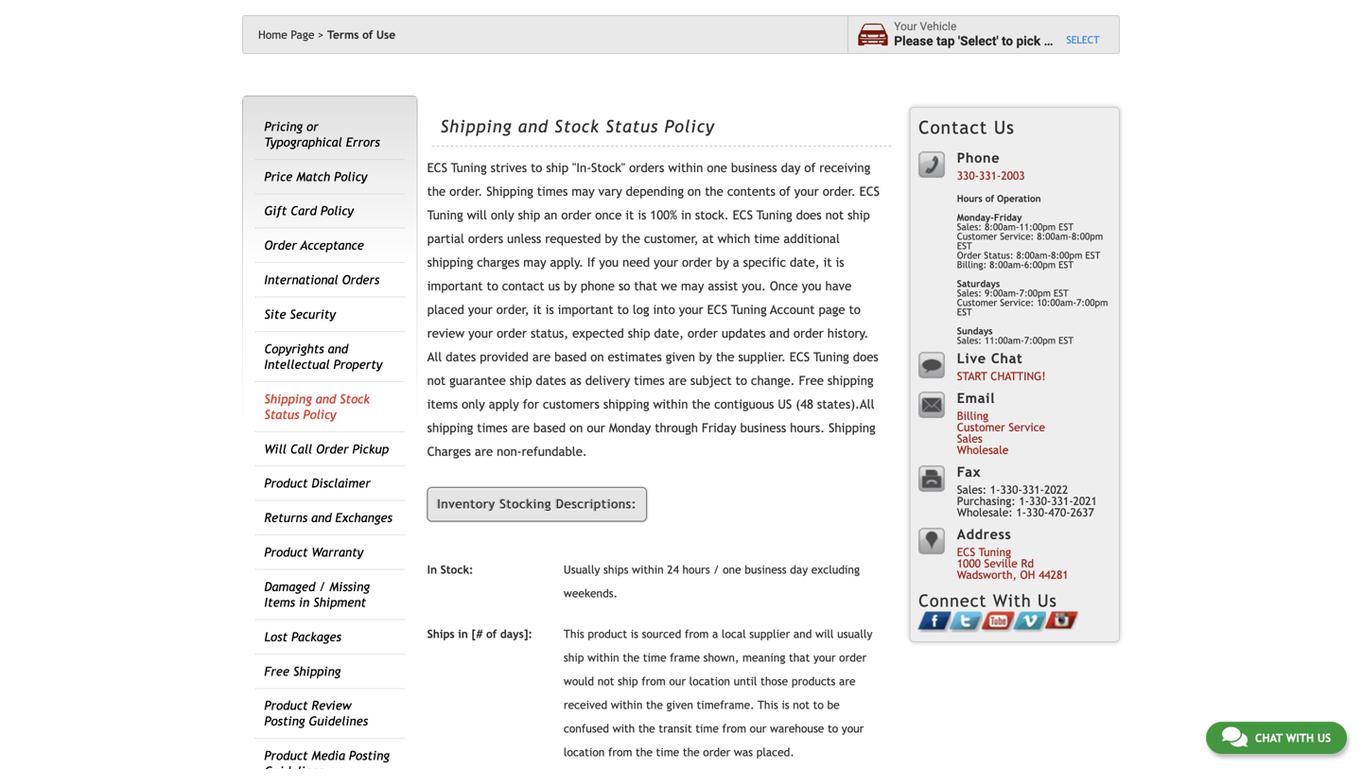 Task type: locate. For each thing, give the bounding box(es) containing it.
shipping down "packages"
[[293, 664, 341, 679]]

1 sales: from the top
[[958, 221, 982, 232]]

1 vertical spatial does
[[853, 350, 879, 364]]

0 vertical spatial our
[[587, 421, 606, 435]]

lost packages
[[264, 630, 342, 644]]

based up refundable.
[[534, 421, 566, 435]]

1 vertical spatial this
[[758, 698, 779, 712]]

1 horizontal spatial will
[[816, 627, 834, 641]]

not
[[826, 208, 844, 223], [427, 373, 446, 388], [598, 675, 615, 688], [793, 698, 810, 712]]

strives
[[491, 161, 527, 175]]

0 horizontal spatial with
[[613, 722, 635, 735]]

placed.
[[757, 746, 795, 759]]

does up the additional
[[797, 208, 822, 223]]

location
[[690, 675, 731, 688], [564, 746, 605, 759]]

property
[[334, 357, 383, 372]]

ecs inside 'address ecs tuning 1000 seville rd wadsworth, oh 44281'
[[958, 545, 976, 559]]

1 vertical spatial guidelines
[[264, 764, 324, 769]]

comments image
[[1223, 726, 1248, 749]]

1 horizontal spatial posting
[[349, 749, 390, 763]]

us for chat
[[1318, 732, 1332, 745]]

0 vertical spatial based
[[555, 350, 587, 364]]

guidelines inside product media posting guidelines
[[264, 764, 324, 769]]

will inside this product is sourced from a local supplier and will usually ship within the time frame shown, meaning that your order would not ship from our location until those products are received within the given timeframe. this is not to be confused with the transit time from our warehouse to your location from the time the order was placed.
[[816, 627, 834, 641]]

product warranty link
[[264, 545, 364, 560]]

to up contiguous
[[736, 373, 748, 388]]

1 service: from the top
[[1001, 231, 1035, 242]]

through
[[655, 421, 698, 435]]

friday inside ecs tuning strives to ship "in-stock" orders within one business day of receiving the order. shipping times may vary depending on the contents of your order. ecs tuning will only ship an order once it is 100% in stock. ecs tuning does not ship partial orders unless requested by the customer, at which time additional shipping charges may apply. if you need your order by a specific date, it is important to contact us by phone so that we may assist you. once you have placed your order, it is important to log into your ecs tuning account page to review your order status, expected ship date, order updates and order history. all dates provided are based on estimates given by the supplier. ecs tuning does not guarantee ship dates as delivery times are subject to change. free shipping items only apply for customers shipping within the contiguous us (48 states).all shipping times are based on our monday through friday business hours. shipping charges are non-refundable.
[[702, 421, 737, 435]]

to right page
[[849, 302, 861, 317]]

0 vertical spatial friday
[[995, 212, 1023, 223]]

2 horizontal spatial on
[[688, 184, 702, 199]]

with inside this product is sourced from a local supplier and will usually ship within the time frame shown, meaning that your order would not ship from our location until those products are received within the given timeframe. this is not to be confused with the transit time from our warehouse to your location from the time the order was placed.
[[613, 722, 635, 735]]

one right hours
[[723, 563, 742, 576]]

1 vertical spatial dates
[[536, 373, 566, 388]]

updates
[[722, 326, 766, 341]]

times down apply on the bottom left of the page
[[477, 421, 508, 435]]

1 horizontal spatial that
[[789, 651, 810, 664]]

our down the frame
[[669, 675, 686, 688]]

times down estimates
[[634, 373, 665, 388]]

product inside product media posting guidelines
[[264, 749, 308, 763]]

1 vertical spatial will
[[816, 627, 834, 641]]

card
[[291, 204, 317, 218]]

apply.
[[550, 255, 584, 270]]

order acceptance link
[[264, 238, 364, 253]]

will
[[467, 208, 487, 223], [816, 627, 834, 641]]

media
[[312, 749, 345, 763]]

exchanges
[[336, 511, 393, 525]]

from down confused
[[609, 746, 633, 759]]

1 product from the top
[[264, 476, 308, 491]]

0 horizontal spatial you
[[599, 255, 619, 270]]

policy down errors
[[334, 169, 367, 184]]

2 horizontal spatial may
[[681, 279, 704, 294]]

that inside ecs tuning strives to ship "in-stock" orders within one business day of receiving the order. shipping times may vary depending on the contents of your order. ecs tuning will only ship an order once it is 100% in stock. ecs tuning does not ship partial orders unless requested by the customer, at which time additional shipping charges may apply. if you need your order by a specific date, it is important to contact us by phone so that we may assist you. once you have placed your order, it is important to log into your ecs tuning account page to review your order status, expected ship date, order updates and order history. all dates provided are based on estimates given by the supplier. ecs tuning does not guarantee ship dates as delivery times are subject to change. free shipping items only apply for customers shipping within the contiguous us (48 states).all shipping times are based on our monday through friday business hours. shipping charges are non-refundable.
[[634, 279, 658, 294]]

4 product from the top
[[264, 749, 308, 763]]

may down "in-
[[572, 184, 595, 199]]

items
[[427, 397, 458, 412]]

will inside ecs tuning strives to ship "in-stock" orders within one business day of receiving the order. shipping times may vary depending on the contents of your order. ecs tuning will only ship an order once it is 100% in stock. ecs tuning does not ship partial orders unless requested by the customer, at which time additional shipping charges may apply. if you need your order by a specific date, it is important to contact us by phone so that we may assist you. once you have placed your order, it is important to log into your ecs tuning account page to review your order status, expected ship date, order updates and order history. all dates provided are based on estimates given by the supplier. ecs tuning does not guarantee ship dates as delivery times are subject to change. free shipping items only apply for customers shipping within the contiguous us (48 states).all shipping times are based on our monday through friday business hours. shipping charges are non-refundable.
[[467, 208, 487, 223]]

business down contiguous
[[741, 421, 787, 435]]

order. down receiving
[[823, 184, 856, 199]]

0 vertical spatial date,
[[790, 255, 820, 270]]

important down phone
[[558, 302, 614, 317]]

product down returns
[[264, 545, 308, 560]]

if
[[588, 255, 596, 270]]

returns
[[264, 511, 308, 525]]

are inside this product is sourced from a local supplier and will usually ship within the time frame shown, meaning that your order would not ship from our location until those products are received within the given timeframe. this is not to be confused with the transit time from our warehouse to your location from the time the order was placed.
[[840, 675, 856, 688]]

in down the damaged
[[299, 595, 310, 610]]

1 horizontal spatial order
[[316, 442, 349, 456]]

sales: down the billing:
[[958, 288, 982, 299]]

0 horizontal spatial shipping and stock status policy
[[264, 392, 370, 422]]

one up contents
[[707, 161, 728, 175]]

history.
[[828, 326, 869, 341]]

0 horizontal spatial that
[[634, 279, 658, 294]]

0 horizontal spatial only
[[462, 397, 485, 412]]

you right 'if'
[[599, 255, 619, 270]]

1 vertical spatial a
[[733, 255, 740, 270]]

0 horizontal spatial this
[[564, 627, 585, 641]]

shipping inside shipping and stock status policy
[[264, 392, 312, 406]]

guidelines for media
[[264, 764, 324, 769]]

0 vertical spatial service:
[[1001, 231, 1035, 242]]

0 horizontal spatial our
[[587, 421, 606, 435]]

damaged / missing items in shipment link
[[264, 580, 370, 610]]

by
[[605, 232, 618, 246], [716, 255, 729, 270], [564, 279, 577, 294], [699, 350, 713, 364]]

within inside usually ships within 24 hours / one business day excluding weekends.
[[632, 563, 664, 576]]

and inside shipping and stock status policy
[[316, 392, 336, 406]]

fax
[[958, 464, 982, 480]]

orders up charges
[[468, 232, 504, 246]]

given up the subject
[[666, 350, 696, 364]]

2 customer from the top
[[958, 297, 998, 308]]

1 vertical spatial /
[[319, 580, 326, 594]]

time up specific
[[754, 232, 780, 246]]

1 horizontal spatial /
[[714, 563, 720, 576]]

product disclaimer
[[264, 476, 371, 491]]

time down transit
[[656, 746, 680, 759]]

1 vertical spatial that
[[789, 651, 810, 664]]

that right so
[[634, 279, 658, 294]]

posting inside the product review posting guidelines
[[264, 714, 305, 729]]

1 vertical spatial given
[[667, 698, 694, 712]]

with right comments icon
[[1287, 732, 1315, 745]]

3 product from the top
[[264, 699, 308, 713]]

status up stock" at the top left
[[606, 117, 659, 136]]

pricing or typographical errors link
[[264, 119, 380, 149]]

2 horizontal spatial our
[[750, 722, 767, 735]]

product for product review posting guidelines
[[264, 699, 308, 713]]

2 vertical spatial on
[[570, 421, 583, 435]]

1 vertical spatial friday
[[702, 421, 737, 435]]

1 horizontal spatial chat
[[1256, 732, 1283, 745]]

address
[[958, 527, 1012, 542]]

guidelines down "media" in the left bottom of the page
[[264, 764, 324, 769]]

and inside this product is sourced from a local supplier and will usually ship within the time frame shown, meaning that your order would not ship from our location until those products are received within the given timeframe. this is not to be confused with the transit time from our warehouse to your location from the time the order was placed.
[[794, 627, 812, 641]]

2 horizontal spatial us
[[1318, 732, 1332, 745]]

on down "expected"
[[591, 350, 604, 364]]

guidelines down review
[[309, 714, 368, 729]]

0 vertical spatial customer
[[958, 231, 998, 242]]

log
[[633, 302, 650, 317]]

10:00am-
[[1038, 297, 1077, 308]]

0 vertical spatial only
[[491, 208, 514, 223]]

1 vertical spatial may
[[524, 255, 547, 270]]

contact
[[919, 117, 988, 138]]

start chatting! link
[[958, 369, 1046, 383]]

4 sales: from the top
[[958, 483, 987, 496]]

from down timeframe.
[[723, 722, 747, 735]]

posting inside product media posting guidelines
[[349, 749, 390, 763]]

that inside this product is sourced from a local supplier and will usually ship within the time frame shown, meaning that your order would not ship from our location until those products are received within the given timeframe. this is not to be confused with the transit time from our warehouse to your location from the time the order was placed.
[[789, 651, 810, 664]]

0 vertical spatial guidelines
[[309, 714, 368, 729]]

by right "us"
[[564, 279, 577, 294]]

1 horizontal spatial this
[[758, 698, 779, 712]]

7:00pm right "9:00am-"
[[1077, 297, 1109, 308]]

ship
[[546, 161, 569, 175], [518, 208, 541, 223], [848, 208, 870, 223], [628, 326, 651, 341], [510, 373, 532, 388], [564, 651, 584, 664], [618, 675, 638, 688]]

email
[[958, 390, 996, 406]]

tuning
[[451, 161, 487, 175], [427, 208, 463, 223], [757, 208, 793, 223], [731, 302, 767, 317], [814, 350, 850, 364], [979, 545, 1012, 559]]

1 vertical spatial stock
[[340, 392, 370, 406]]

it up have
[[824, 255, 832, 270]]

service:
[[1001, 231, 1035, 242], [1001, 297, 1035, 308]]

0 vertical spatial /
[[714, 563, 720, 576]]

1 vertical spatial status
[[264, 407, 299, 422]]

ship down log on the left top of page
[[628, 326, 651, 341]]

us up phone
[[995, 117, 1015, 138]]

need
[[623, 255, 650, 270]]

guidelines
[[309, 714, 368, 729], [264, 764, 324, 769]]

0 horizontal spatial us
[[995, 117, 1015, 138]]

1 vertical spatial shipping and stock status policy
[[264, 392, 370, 422]]

within up depending
[[669, 161, 704, 175]]

1 customer from the top
[[958, 231, 998, 242]]

331-
[[980, 169, 1002, 182], [1023, 483, 1045, 496], [1052, 494, 1074, 508]]

0 vertical spatial location
[[690, 675, 731, 688]]

gift card policy link
[[264, 204, 354, 218]]

to down be on the bottom
[[828, 722, 839, 735]]

are left the subject
[[669, 373, 687, 388]]

tuning left strives
[[451, 161, 487, 175]]

only down guarantee
[[462, 397, 485, 412]]

contents
[[728, 184, 776, 199]]

on
[[688, 184, 702, 199], [591, 350, 604, 364], [570, 421, 583, 435]]

from up the frame
[[685, 627, 709, 641]]

ecs down address
[[958, 545, 976, 559]]

guarantee
[[450, 373, 506, 388]]

important up placed at the left top
[[427, 279, 483, 294]]

1 horizontal spatial times
[[537, 184, 568, 199]]

0 horizontal spatial 331-
[[980, 169, 1002, 182]]

1 vertical spatial customer
[[958, 297, 998, 308]]

and up property
[[328, 342, 348, 356]]

1 horizontal spatial on
[[591, 350, 604, 364]]

page
[[819, 302, 846, 317]]

1 horizontal spatial order.
[[823, 184, 856, 199]]

2 service: from the top
[[1001, 297, 1035, 308]]

given inside this product is sourced from a local supplier and will usually ship within the time frame shown, meaning that your order would not ship from our location until those products are received within the given timeframe. this is not to be confused with the transit time from our warehouse to your location from the time the order was placed.
[[667, 698, 694, 712]]

timeframe.
[[697, 698, 755, 712]]

business inside usually ships within 24 hours / one business day excluding weekends.
[[745, 563, 787, 576]]

guidelines for review
[[309, 714, 368, 729]]

/ inside usually ships within 24 hours / one business day excluding weekends.
[[714, 563, 720, 576]]

day inside ecs tuning strives to ship "in-stock" orders within one business day of receiving the order. shipping times may vary depending on the contents of your order. ecs tuning will only ship an order once it is 100% in stock. ecs tuning does not ship partial orders unless requested by the customer, at which time additional shipping charges may apply. if you need your order by a specific date, it is important to contact us by phone so that we may assist you. once you have placed your order, it is important to log into your ecs tuning account page to review your order status, expected ship date, order updates and order history. all dates provided are based on estimates given by the supplier. ecs tuning does not guarantee ship dates as delivery times are subject to change. free shipping items only apply for customers shipping within the contiguous us (48 states).all shipping times are based on our monday through friday business hours. shipping charges are non-refundable.
[[781, 161, 801, 175]]

1- right wholesale:
[[1017, 506, 1027, 519]]

to
[[1002, 34, 1014, 49], [531, 161, 543, 175], [487, 279, 499, 294], [618, 302, 629, 317], [849, 302, 861, 317], [736, 373, 748, 388], [814, 698, 824, 712], [828, 722, 839, 735]]

within
[[669, 161, 704, 175], [653, 397, 689, 412], [632, 563, 664, 576], [588, 651, 620, 664], [611, 698, 643, 712]]

review
[[427, 326, 465, 341]]

that up products
[[789, 651, 810, 664]]

1 horizontal spatial important
[[558, 302, 614, 317]]

placed
[[427, 302, 465, 317]]

2 order. from the left
[[823, 184, 856, 199]]

only
[[491, 208, 514, 223], [462, 397, 485, 412]]

0 vertical spatial posting
[[264, 714, 305, 729]]

business
[[731, 161, 778, 175], [741, 421, 787, 435], [745, 563, 787, 576]]

date, down into
[[654, 326, 684, 341]]

from
[[685, 627, 709, 641], [642, 675, 666, 688], [723, 722, 747, 735], [609, 746, 633, 759]]

8:00am-
[[985, 221, 1020, 232], [1038, 231, 1072, 242], [1017, 250, 1052, 261], [990, 259, 1025, 270]]

chat inside chat with us link
[[1256, 732, 1283, 745]]

posting for product media posting guidelines
[[349, 749, 390, 763]]

states).all
[[818, 397, 875, 412]]

a
[[1044, 34, 1051, 49], [733, 255, 740, 270], [713, 627, 719, 641]]

0 vertical spatial chat
[[992, 351, 1024, 366]]

terms of use
[[327, 28, 396, 41]]

1 vertical spatial only
[[462, 397, 485, 412]]

0 vertical spatial one
[[707, 161, 728, 175]]

guidelines inside the product review posting guidelines
[[309, 714, 368, 729]]

1 vertical spatial posting
[[349, 749, 390, 763]]

are down status,
[[533, 350, 551, 364]]

are up be on the bottom
[[840, 675, 856, 688]]

a inside your vehicle please tap 'select' to pick a vehicle
[[1044, 34, 1051, 49]]

0 vertical spatial will
[[467, 208, 487, 223]]

2 vertical spatial us
[[1318, 732, 1332, 745]]

policy up will call order pickup
[[303, 407, 336, 422]]

select
[[1067, 34, 1100, 46]]

estimates
[[608, 350, 662, 364]]

0 vertical spatial given
[[666, 350, 696, 364]]

0 horizontal spatial will
[[467, 208, 487, 223]]

0 vertical spatial status
[[606, 117, 659, 136]]

given up transit
[[667, 698, 694, 712]]

with right confused
[[613, 722, 635, 735]]

7:00pm
[[1020, 288, 1051, 299], [1077, 297, 1109, 308], [1025, 335, 1056, 346]]

contiguous
[[715, 397, 775, 412]]

review
[[312, 699, 352, 713]]

330- down phone
[[958, 169, 980, 182]]

330- inside phone 330-331-2003
[[958, 169, 980, 182]]

shown,
[[704, 651, 740, 664]]

time inside ecs tuning strives to ship "in-stock" orders within one business day of receiving the order. shipping times may vary depending on the contents of your order. ecs tuning will only ship an order once it is 100% in stock. ecs tuning does not ship partial orders unless requested by the customer, at which time additional shipping charges may apply. if you need your order by a specific date, it is important to contact us by phone so that we may assist you. once you have placed your order, it is important to log into your ecs tuning account page to review your order status, expected ship date, order updates and order history. all dates provided are based on estimates given by the supplier. ecs tuning does not guarantee ship dates as delivery times are subject to change. free shipping items only apply for customers shipping within the contiguous us (48 states).all shipping times are based on our monday through friday business hours. shipping charges are non-refundable.
[[754, 232, 780, 246]]

posting right "media" in the left bottom of the page
[[349, 749, 390, 763]]

2 product from the top
[[264, 545, 308, 560]]

0 horizontal spatial order.
[[450, 184, 483, 199]]

live
[[958, 351, 987, 366]]

customer
[[958, 231, 998, 242], [958, 297, 998, 308], [958, 421, 1006, 434]]

1 horizontal spatial a
[[733, 255, 740, 270]]

order left status: on the top right
[[958, 250, 982, 261]]

confused
[[564, 722, 609, 735]]

order right call
[[316, 442, 349, 456]]

shipping up strives
[[441, 117, 512, 136]]

this left product
[[564, 627, 585, 641]]

based up the 'as'
[[555, 350, 587, 364]]

1 vertical spatial business
[[741, 421, 787, 435]]

0 horizontal spatial stock
[[340, 392, 370, 406]]

0 horizontal spatial may
[[524, 255, 547, 270]]

8:00am- up "9:00am-"
[[990, 259, 1025, 270]]

order acceptance
[[264, 238, 364, 253]]

3 customer from the top
[[958, 421, 1006, 434]]

stock:
[[441, 563, 474, 576]]

friday down contiguous
[[702, 421, 737, 435]]

once
[[770, 279, 799, 294]]

have
[[826, 279, 852, 294]]

customer inside email billing customer service sales wholesale
[[958, 421, 1006, 434]]

damaged
[[264, 580, 316, 594]]

3 sales: from the top
[[958, 335, 982, 346]]

dates
[[446, 350, 476, 364], [536, 373, 566, 388]]

0 vertical spatial 8:00pm
[[1072, 231, 1104, 242]]

24
[[668, 563, 679, 576]]

may down unless
[[524, 255, 547, 270]]

ecs tuning strives to ship "in-stock" orders within one business day of receiving the order. shipping times may vary depending on the contents of your order. ecs tuning will only ship an order once it is 100% in stock. ecs tuning does not ship partial orders unless requested by the customer, at which time additional shipping charges may apply. if you need your order by a specific date, it is important to contact us by phone so that we may assist you. once you have placed your order, it is important to log into your ecs tuning account page to review your order status, expected ship date, order updates and order history. all dates provided are based on estimates given by the supplier. ecs tuning does not guarantee ship dates as delivery times are subject to change. free shipping items only apply for customers shipping within the contiguous us (48 states).all shipping times are based on our monday through friday business hours. shipping charges are non-refundable.
[[427, 161, 880, 459]]

friday
[[995, 212, 1023, 223], [702, 421, 737, 435]]

2 horizontal spatial order
[[958, 250, 982, 261]]

0 horizontal spatial /
[[319, 580, 326, 594]]

a right pick
[[1044, 34, 1051, 49]]

1 horizontal spatial you
[[802, 279, 822, 294]]

our up was
[[750, 722, 767, 735]]

ship up for
[[510, 373, 532, 388]]

1 vertical spatial free
[[264, 664, 290, 679]]

until
[[734, 675, 758, 688]]

damaged / missing items in shipment
[[264, 580, 370, 610]]

within right "received"
[[611, 698, 643, 712]]

shipping and stock status policy up will call order pickup
[[264, 392, 370, 422]]

your up we
[[654, 255, 679, 270]]

of inside hours of operation monday-friday sales: 8:00am-11:00pm est customer service: 8:00am-8:00pm est order status: 8:00am-8:00pm est billing: 8:00am-6:00pm est saturdays sales: 9:00am-7:00pm est customer service: 10:00am-7:00pm est sundays sales: 11:00am-7:00pm est
[[986, 193, 995, 204]]

1 vertical spatial in
[[299, 595, 310, 610]]

0 vertical spatial dates
[[446, 350, 476, 364]]

2 sales: from the top
[[958, 288, 982, 299]]

0 horizontal spatial does
[[797, 208, 822, 223]]

0 horizontal spatial a
[[713, 627, 719, 641]]

1 horizontal spatial location
[[690, 675, 731, 688]]

posting for product review posting guidelines
[[264, 714, 305, 729]]

product up returns
[[264, 476, 308, 491]]

select link
[[1067, 34, 1100, 47]]

2 vertical spatial may
[[681, 279, 704, 294]]

sales:
[[958, 221, 982, 232], [958, 288, 982, 299], [958, 335, 982, 346], [958, 483, 987, 496]]

2 vertical spatial customer
[[958, 421, 1006, 434]]

order down at
[[682, 255, 713, 270]]

day left receiving
[[781, 161, 801, 175]]

us
[[995, 117, 1015, 138], [1038, 591, 1058, 611], [1318, 732, 1332, 745]]

product for product media posting guidelines
[[264, 749, 308, 763]]

the
[[427, 184, 446, 199], [705, 184, 724, 199], [622, 232, 641, 246], [716, 350, 735, 364], [692, 397, 711, 412], [623, 651, 640, 664], [646, 698, 663, 712], [639, 722, 656, 735], [636, 746, 653, 759], [683, 746, 700, 759]]

1 horizontal spatial it
[[626, 208, 634, 223]]

1 vertical spatial our
[[669, 675, 686, 688]]

product inside the product review posting guidelines
[[264, 699, 308, 713]]

1 horizontal spatial shipping and stock status policy
[[441, 117, 715, 136]]

this
[[564, 627, 585, 641], [758, 698, 779, 712]]

0 vertical spatial orders
[[630, 161, 665, 175]]

order down usually
[[840, 651, 867, 664]]

on up stock.
[[688, 184, 702, 199]]

1 vertical spatial one
[[723, 563, 742, 576]]

/ inside damaged / missing items in shipment
[[319, 580, 326, 594]]

9:00am-
[[985, 288, 1020, 299]]

1 horizontal spatial stock
[[555, 117, 600, 136]]

assist
[[708, 279, 738, 294]]

0 horizontal spatial times
[[477, 421, 508, 435]]

chat inside live chat start chatting!
[[992, 351, 1024, 366]]



Task type: vqa. For each thing, say whether or not it's contained in the screenshot.
Pickup
yes



Task type: describe. For each thing, give the bounding box(es) containing it.
receiving
[[820, 161, 871, 175]]

operation
[[998, 193, 1042, 204]]

home
[[258, 28, 288, 41]]

tuning down history.
[[814, 350, 850, 364]]

received
[[564, 698, 608, 712]]

1 horizontal spatial our
[[669, 675, 686, 688]]

your up provided
[[469, 326, 493, 341]]

terms
[[327, 28, 359, 41]]

[#
[[472, 627, 483, 641]]

for
[[523, 397, 539, 412]]

provided
[[480, 350, 529, 364]]

not down all
[[427, 373, 446, 388]]

once
[[596, 208, 622, 223]]

billing:
[[958, 259, 987, 270]]

shipping up "states).all"
[[828, 373, 874, 388]]

ecs down contents
[[733, 208, 753, 223]]

331- inside phone 330-331-2003
[[980, 169, 1002, 182]]

products
[[792, 675, 836, 688]]

1 vertical spatial orders
[[468, 232, 504, 246]]

please
[[895, 34, 934, 49]]

to left log on the left top of page
[[618, 302, 629, 317]]

is down those
[[782, 698, 790, 712]]

home page
[[258, 28, 315, 41]]

to inside your vehicle please tap 'select' to pick a vehicle
[[1002, 34, 1014, 49]]

order left updates
[[688, 326, 718, 341]]

2 horizontal spatial times
[[634, 373, 665, 388]]

price
[[264, 169, 293, 184]]

within up "through"
[[653, 397, 689, 412]]

0 vertical spatial times
[[537, 184, 568, 199]]

a inside ecs tuning strives to ship "in-stock" orders within one business day of receiving the order. shipping times may vary depending on the contents of your order. ecs tuning will only ship an order once it is 100% in stock. ecs tuning does not ship partial orders unless requested by the customer, at which time additional shipping charges may apply. if you need your order by a specific date, it is important to contact us by phone so that we may assist you. once you have placed your order, it is important to log into your ecs tuning account page to review your order status, expected ship date, order updates and order history. all dates provided are based on estimates given by the supplier. ecs tuning does not guarantee ship dates as delivery times are subject to change. free shipping items only apply for customers shipping within the contiguous us (48 states).all shipping times are based on our monday through friday business hours. shipping charges are non-refundable.
[[733, 255, 740, 270]]

0 horizontal spatial dates
[[446, 350, 476, 364]]

specific
[[744, 255, 786, 270]]

and up strives
[[518, 117, 549, 136]]

those
[[761, 675, 789, 688]]

address ecs tuning 1000 seville rd wadsworth, oh 44281
[[958, 527, 1069, 581]]

ship up would
[[564, 651, 584, 664]]

descriptions:
[[556, 497, 637, 512]]

chat with us link
[[1207, 722, 1348, 754]]

1 horizontal spatial status
[[606, 117, 659, 136]]

us
[[548, 279, 560, 294]]

refundable.
[[522, 444, 587, 459]]

usually ships within 24 hours / one business day excluding weekends.
[[564, 563, 860, 600]]

shipping down "states).all"
[[829, 421, 876, 435]]

shipping up monday
[[604, 397, 650, 412]]

0 vertical spatial business
[[731, 161, 778, 175]]

warranty
[[312, 545, 364, 560]]

billing link
[[958, 409, 989, 422]]

1 horizontal spatial in
[[458, 627, 468, 641]]

ship right would
[[618, 675, 638, 688]]

1 horizontal spatial date,
[[790, 255, 820, 270]]

supplier
[[750, 627, 791, 641]]

your left order,
[[468, 302, 493, 317]]

7:00pm down 10:00am- at the top of page
[[1025, 335, 1056, 346]]

0 horizontal spatial important
[[427, 279, 483, 294]]

of left use
[[363, 28, 373, 41]]

errors
[[346, 135, 380, 149]]

chat with us
[[1256, 732, 1332, 745]]

330- up wholesale:
[[1001, 483, 1023, 496]]

0 vertical spatial may
[[572, 184, 595, 199]]

ship left "in-
[[546, 161, 569, 175]]

within down product
[[588, 651, 620, 664]]

chatting!
[[991, 369, 1046, 383]]

transit
[[659, 722, 692, 735]]

usually
[[838, 627, 873, 641]]

all
[[427, 350, 442, 364]]

of right [#
[[486, 627, 497, 641]]

time down sourced
[[643, 651, 667, 664]]

by down once
[[605, 232, 618, 246]]

frame
[[670, 651, 700, 664]]

your right warehouse
[[842, 722, 864, 735]]

8:00am- up the 6:00pm
[[1038, 231, 1072, 242]]

ship left "an"
[[518, 208, 541, 223]]

not up warehouse
[[793, 698, 810, 712]]

policy right card
[[321, 204, 354, 218]]

1 horizontal spatial dates
[[536, 373, 566, 388]]

1 vertical spatial you
[[802, 279, 822, 294]]

us for connect
[[1038, 591, 1058, 611]]

0 vertical spatial us
[[995, 117, 1015, 138]]

lost
[[264, 630, 288, 644]]

ecs down receiving
[[860, 184, 880, 199]]

us
[[778, 397, 792, 412]]

in stock:
[[427, 563, 474, 576]]

inventory stocking descriptions:
[[437, 497, 637, 512]]

is left "100%"
[[638, 208, 647, 223]]

product for product warranty
[[264, 545, 308, 560]]

of right contents
[[780, 184, 791, 199]]

time down timeframe.
[[696, 722, 719, 735]]

not up the additional
[[826, 208, 844, 223]]

0 vertical spatial on
[[688, 184, 702, 199]]

not right would
[[598, 675, 615, 688]]

330- left 2637
[[1030, 494, 1052, 508]]

2 horizontal spatial 331-
[[1052, 494, 1074, 508]]

sales link
[[958, 432, 983, 445]]

is up have
[[836, 255, 845, 270]]

shipping up the 'charges'
[[427, 421, 473, 435]]

unless
[[507, 232, 542, 246]]

returns and exchanges
[[264, 511, 393, 525]]

0 horizontal spatial location
[[564, 746, 605, 759]]

wholesale link
[[958, 443, 1009, 457]]

1 order. from the left
[[450, 184, 483, 199]]

a inside this product is sourced from a local supplier and will usually ship within the time frame shown, meaning that your order would not ship from our location until those products are received within the given timeframe. this is not to be confused with the transit time from our warehouse to your location from the time the order was placed.
[[713, 627, 719, 641]]

was
[[734, 746, 753, 759]]

weekends.
[[564, 587, 618, 600]]

tuning inside 'address ecs tuning 1000 seville rd wadsworth, oh 44281'
[[979, 545, 1012, 559]]

policy up depending
[[665, 117, 715, 136]]

are down for
[[512, 421, 530, 435]]

"in-
[[573, 161, 592, 175]]

to right strives
[[531, 161, 543, 175]]

0 vertical spatial this
[[564, 627, 585, 641]]

our inside ecs tuning strives to ship "in-stock" orders within one business day of receiving the order. shipping times may vary depending on the contents of your order. ecs tuning will only ship an order once it is 100% in stock. ecs tuning does not ship partial orders unless requested by the customer, at which time additional shipping charges may apply. if you need your order by a specific date, it is important to contact us by phone so that we may assist you. once you have placed your order, it is important to log into your ecs tuning account page to review your order status, expected ship date, order updates and order history. all dates provided are based on estimates given by the supplier. ecs tuning does not guarantee ship dates as delivery times are subject to change. free shipping items only apply for customers shipping within the contiguous us (48 states).all shipping times are based on our monday through friday business hours. shipping charges are non-refundable.
[[587, 421, 606, 435]]

1 horizontal spatial 331-
[[1023, 483, 1045, 496]]

product warranty
[[264, 545, 364, 560]]

disclaimer
[[312, 476, 371, 491]]

ship down receiving
[[848, 208, 870, 223]]

1 horizontal spatial only
[[491, 208, 514, 223]]

in inside damaged / missing items in shipment
[[299, 595, 310, 610]]

product media posting guidelines
[[264, 749, 390, 769]]

to down charges
[[487, 279, 499, 294]]

phone 330-331-2003
[[958, 150, 1025, 182]]

you.
[[742, 279, 767, 294]]

change.
[[751, 373, 795, 388]]

ships in [# of days]:
[[427, 627, 533, 641]]

given inside ecs tuning strives to ship "in-stock" orders within one business day of receiving the order. shipping times may vary depending on the contents of your order. ecs tuning will only ship an order once it is 100% in stock. ecs tuning does not ship partial orders unless requested by the customer, at which time additional shipping charges may apply. if you need your order by a specific date, it is important to contact us by phone so that we may assist you. once you have placed your order, it is important to log into your ecs tuning account page to review your order status, expected ship date, order updates and order history. all dates provided are based on estimates given by the supplier. ecs tuning does not guarantee ship dates as delivery times are subject to change. free shipping items only apply for customers shipping within the contiguous us (48 states).all shipping times are based on our monday through friday business hours. shipping charges are non-refundable.
[[666, 350, 696, 364]]

depending
[[626, 184, 684, 199]]

vehicle
[[920, 20, 957, 33]]

by up 'assist'
[[716, 255, 729, 270]]

order down order,
[[497, 326, 527, 341]]

1 vertical spatial it
[[824, 255, 832, 270]]

of left receiving
[[805, 161, 816, 175]]

product disclaimer link
[[264, 476, 371, 491]]

by up the subject
[[699, 350, 713, 364]]

requested
[[545, 232, 601, 246]]

excluding
[[812, 563, 860, 576]]

to left be on the bottom
[[814, 698, 824, 712]]

shipping and stock status policy link
[[264, 392, 370, 422]]

product review posting guidelines
[[264, 699, 368, 729]]

1 horizontal spatial with
[[1287, 732, 1315, 745]]

be
[[828, 698, 840, 712]]

shipping down "partial"
[[427, 255, 473, 270]]

tuning up "partial"
[[427, 208, 463, 223]]

8:00am- up status: on the top right
[[985, 221, 1020, 232]]

hours of operation monday-friday sales: 8:00am-11:00pm est customer service: 8:00am-8:00pm est order status: 8:00am-8:00pm est billing: 8:00am-6:00pm est saturdays sales: 9:00am-7:00pm est customer service: 10:00am-7:00pm est sundays sales: 11:00am-7:00pm est
[[958, 193, 1109, 346]]

billing
[[958, 409, 989, 422]]

would
[[564, 675, 594, 688]]

0 horizontal spatial on
[[570, 421, 583, 435]]

1 horizontal spatial orders
[[630, 161, 665, 175]]

and inside ecs tuning strives to ship "in-stock" orders within one business day of receiving the order. shipping times may vary depending on the contents of your order. ecs tuning will only ship an order once it is 100% in stock. ecs tuning does not ship partial orders unless requested by the customer, at which time additional shipping charges may apply. if you need your order by a specific date, it is important to contact us by phone so that we may assist you. once you have placed your order, it is important to log into your ecs tuning account page to review your order status, expected ship date, order updates and order history. all dates provided are based on estimates given by the supplier. ecs tuning does not guarantee ship dates as delivery times are subject to change. free shipping items only apply for customers shipping within the contiguous us (48 states).all shipping times are based on our monday through friday business hours. shipping charges are non-refundable.
[[770, 326, 790, 341]]

international orders link
[[264, 273, 380, 287]]

0 vertical spatial you
[[599, 255, 619, 270]]

0 vertical spatial stock
[[555, 117, 600, 136]]

charges
[[477, 255, 520, 270]]

1- up wholesale:
[[991, 483, 1001, 496]]

customers
[[543, 397, 600, 412]]

ships
[[604, 563, 629, 576]]

customer,
[[644, 232, 699, 246]]

ecs up change.
[[790, 350, 810, 364]]

pickup
[[352, 442, 389, 456]]

product for product disclaimer
[[264, 476, 308, 491]]

contact us
[[919, 117, 1015, 138]]

0 vertical spatial does
[[797, 208, 822, 223]]

470-
[[1049, 506, 1071, 519]]

are left 'non-'
[[475, 444, 493, 459]]

free inside ecs tuning strives to ship "in-stock" orders within one business day of receiving the order. shipping times may vary depending on the contents of your order. ecs tuning will only ship an order once it is 100% in stock. ecs tuning does not ship partial orders unless requested by the customer, at which time additional shipping charges may apply. if you need your order by a specific date, it is important to contact us by phone so that we may assist you. once you have placed your order, it is important to log into your ecs tuning account page to review your order status, expected ship date, order updates and order history. all dates provided are based on estimates given by the supplier. ecs tuning does not guarantee ship dates as delivery times are subject to change. free shipping items only apply for customers shipping within the contiguous us (48 states).all shipping times are based on our monday through friday business hours. shipping charges are non-refundable.
[[799, 373, 824, 388]]

order down account
[[794, 326, 824, 341]]

2 vertical spatial it
[[533, 302, 542, 317]]

your up the additional
[[795, 184, 819, 199]]

1 vertical spatial on
[[591, 350, 604, 364]]

your up products
[[814, 651, 836, 664]]

1000
[[958, 557, 981, 570]]

price match policy link
[[264, 169, 367, 184]]

1 vertical spatial 8:00pm
[[1052, 250, 1083, 261]]

ecs up "partial"
[[427, 161, 448, 175]]

ecs down 'assist'
[[708, 302, 728, 317]]

tuning down you.
[[731, 302, 767, 317]]

330- down 2022
[[1027, 506, 1049, 519]]

lost packages link
[[264, 630, 342, 644]]

order inside hours of operation monday-friday sales: 8:00am-11:00pm est customer service: 8:00am-8:00pm est order status: 8:00am-8:00pm est billing: 8:00am-6:00pm est saturdays sales: 9:00am-7:00pm est customer service: 10:00am-7:00pm est sundays sales: 11:00am-7:00pm est
[[958, 250, 982, 261]]

your
[[895, 20, 918, 33]]

and down product disclaimer link
[[311, 511, 332, 525]]

and inside copyrights and intellectual property
[[328, 342, 348, 356]]

use
[[377, 28, 396, 41]]

2022
[[1045, 483, 1069, 496]]

0 vertical spatial shipping and stock status policy
[[441, 117, 715, 136]]

7:00pm down the 6:00pm
[[1020, 288, 1051, 299]]

wholesale
[[958, 443, 1009, 457]]

policy inside shipping and stock status policy
[[303, 407, 336, 422]]

is up status,
[[546, 302, 554, 317]]

one inside usually ships within 24 hours / one business day excluding weekends.
[[723, 563, 742, 576]]

shipping down strives
[[487, 184, 534, 199]]

contact
[[502, 279, 545, 294]]

site
[[264, 307, 286, 322]]

day inside usually ships within 24 hours / one business day excluding weekends.
[[790, 563, 808, 576]]

call
[[290, 442, 312, 456]]

is left sourced
[[631, 627, 639, 641]]

in inside ecs tuning strives to ship "in-stock" orders within one business day of receiving the order. shipping times may vary depending on the contents of your order. ecs tuning will only ship an order once it is 100% in stock. ecs tuning does not ship partial orders unless requested by the customer, at which time additional shipping charges may apply. if you need your order by a specific date, it is important to contact us by phone so that we may assist you. once you have placed your order, it is important to log into your ecs tuning account page to review your order status, expected ship date, order updates and order history. all dates provided are based on estimates given by the supplier. ecs tuning does not guarantee ship dates as delivery times are subject to change. free shipping items only apply for customers shipping within the contiguous us (48 states).all shipping times are based on our monday through friday business hours. shipping charges are non-refundable.
[[681, 208, 692, 223]]

tuning down contents
[[757, 208, 793, 223]]

match
[[296, 169, 330, 184]]

0 horizontal spatial free
[[264, 664, 290, 679]]

hours
[[683, 563, 710, 576]]

friday inside hours of operation monday-friday sales: 8:00am-11:00pm est customer service: 8:00am-8:00pm est order status: 8:00am-8:00pm est billing: 8:00am-6:00pm est saturdays sales: 9:00am-7:00pm est customer service: 10:00am-7:00pm est sundays sales: 11:00am-7:00pm est
[[995, 212, 1023, 223]]

from down sourced
[[642, 675, 666, 688]]

subject
[[691, 373, 732, 388]]

0 vertical spatial it
[[626, 208, 634, 223]]

one inside ecs tuning strives to ship "in-stock" orders within one business day of receiving the order. shipping times may vary depending on the contents of your order. ecs tuning will only ship an order once it is 100% in stock. ecs tuning does not ship partial orders unless requested by the customer, at which time additional shipping charges may apply. if you need your order by a specific date, it is important to contact us by phone so that we may assist you. once you have placed your order, it is important to log into your ecs tuning account page to review your order status, expected ship date, order updates and order history. all dates provided are based on estimates given by the supplier. ecs tuning does not guarantee ship dates as delivery times are subject to change. free shipping items only apply for customers shipping within the contiguous us (48 states).all shipping times are based on our monday through friday business hours. shipping charges are non-refundable.
[[707, 161, 728, 175]]

8:00am- down 11:00pm
[[1017, 250, 1052, 261]]

0 horizontal spatial order
[[264, 238, 297, 253]]

free shipping link
[[264, 664, 341, 679]]

sales: inside fax sales: 1-330-331-2022 purchasing: 1-330-331-2021 wholesale: 1-330-470-2637
[[958, 483, 987, 496]]

gift card policy
[[264, 204, 354, 218]]

1 vertical spatial based
[[534, 421, 566, 435]]

1- left 2022
[[1020, 494, 1030, 508]]

0 horizontal spatial date,
[[654, 326, 684, 341]]

at
[[703, 232, 714, 246]]

status inside the shipping and stock status policy link
[[264, 407, 299, 422]]

order up requested
[[562, 208, 592, 223]]

your right into
[[679, 302, 704, 317]]

2 vertical spatial times
[[477, 421, 508, 435]]

2 vertical spatial our
[[750, 722, 767, 735]]

order left was
[[703, 746, 731, 759]]

status:
[[985, 250, 1014, 261]]



